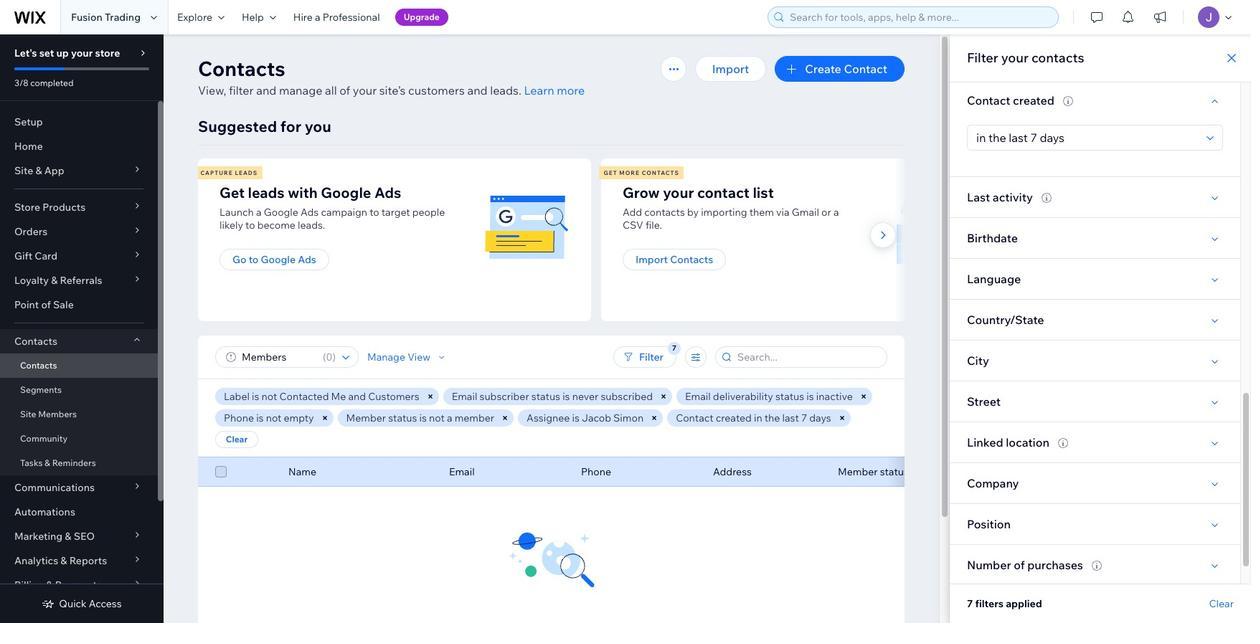 Task type: vqa. For each thing, say whether or not it's contained in the screenshot.
the orlando
no



Task type: locate. For each thing, give the bounding box(es) containing it.
0 vertical spatial phone
[[224, 412, 254, 425]]

0 vertical spatial leads.
[[490, 83, 522, 98]]

& right the billing
[[46, 579, 53, 592]]

contacts button
[[0, 329, 158, 354]]

contact down deliverability
[[676, 412, 714, 425]]

go to google ads button
[[220, 249, 329, 271]]

community
[[20, 433, 68, 444]]

2 horizontal spatial of
[[1014, 558, 1025, 573]]

your up contact created
[[1002, 50, 1029, 66]]

& inside loyalty & referrals popup button
[[51, 274, 58, 287]]

0 vertical spatial site
[[14, 164, 33, 177]]

email for email deliverability status is inactive
[[685, 390, 711, 403]]

filter up "subscribed"
[[639, 351, 664, 364]]

0 horizontal spatial phone
[[224, 412, 254, 425]]

&
[[35, 164, 42, 177], [51, 274, 58, 287], [45, 458, 50, 469], [65, 530, 71, 543], [60, 555, 67, 568], [46, 579, 53, 592]]

number
[[967, 558, 1011, 573]]

1 horizontal spatial member
[[838, 466, 878, 479]]

& inside marketing & seo dropdown button
[[65, 530, 71, 543]]

0 vertical spatial contact
[[844, 62, 888, 76]]

not up phone is not empty
[[262, 390, 277, 403]]

become
[[257, 219, 296, 232]]

a right or
[[834, 206, 839, 219]]

contacts up filter
[[198, 56, 285, 81]]

0 horizontal spatial contact
[[676, 412, 714, 425]]

contact
[[844, 62, 888, 76], [967, 93, 1011, 108], [676, 412, 714, 425]]

status
[[532, 390, 560, 403], [776, 390, 805, 403], [388, 412, 417, 425], [880, 466, 909, 479]]

1 vertical spatial phone
[[581, 466, 611, 479]]

filter for filter
[[639, 351, 664, 364]]

email down member
[[449, 466, 475, 479]]

get
[[220, 184, 245, 202]]

contacts
[[1032, 50, 1085, 66], [645, 206, 685, 219]]

0 horizontal spatial created
[[716, 412, 752, 425]]

2 vertical spatial google
[[261, 253, 296, 266]]

None checkbox
[[215, 464, 227, 481]]

birthdate
[[967, 231, 1018, 245]]

ads down get leads with google ads launch a google ads campaign to target people likely to become leads.
[[298, 253, 316, 266]]

contact for contact created in the last 7 days
[[676, 412, 714, 425]]

hire a professional link
[[285, 0, 389, 34]]

a inside hire a professional link
[[315, 11, 321, 24]]

member for member status
[[838, 466, 878, 479]]

1 vertical spatial leads.
[[298, 219, 325, 232]]

empty
[[284, 412, 314, 425]]

1 vertical spatial contact
[[967, 93, 1011, 108]]

& left seo
[[65, 530, 71, 543]]

ads down with
[[301, 206, 319, 219]]

2 vertical spatial of
[[1014, 558, 1025, 573]]

members
[[38, 409, 77, 420]]

your inside the contacts view, filter and manage all of your site's customers and leads. learn more
[[353, 83, 377, 98]]

created for contact created
[[1013, 93, 1055, 108]]

a
[[315, 11, 321, 24], [256, 206, 262, 219], [834, 206, 839, 219], [447, 412, 452, 425]]

of right all
[[340, 83, 350, 98]]

0 vertical spatial clear button
[[215, 431, 258, 448]]

0 vertical spatial filter
[[967, 50, 999, 66]]

gmail
[[792, 206, 819, 219]]

1 vertical spatial filter
[[639, 351, 664, 364]]

1 vertical spatial ads
[[301, 206, 319, 219]]

capture leads
[[201, 169, 258, 177]]

1 vertical spatial import
[[636, 253, 668, 266]]

filter inside button
[[639, 351, 664, 364]]

& right loyalty on the top left of page
[[51, 274, 58, 287]]

1 horizontal spatial 7
[[967, 598, 973, 611]]

suggested
[[198, 117, 277, 136]]

address
[[713, 466, 752, 479]]

activity
[[993, 190, 1033, 205]]

ads up target
[[375, 184, 401, 202]]

your up by
[[663, 184, 694, 202]]

in
[[754, 412, 762, 425]]

1 vertical spatial contacts
[[645, 206, 685, 219]]

1 vertical spatial created
[[716, 412, 752, 425]]

contact inside button
[[844, 62, 888, 76]]

manage
[[279, 83, 323, 98]]

get more contacts
[[604, 169, 679, 177]]

the
[[765, 412, 780, 425]]

email for email subscriber status is never subscribed
[[452, 390, 477, 403]]

0 horizontal spatial 7
[[801, 412, 807, 425]]

phone for phone is not empty
[[224, 412, 254, 425]]

leads. down with
[[298, 219, 325, 232]]

last
[[967, 190, 990, 205]]

0 vertical spatial member
[[346, 412, 386, 425]]

1 horizontal spatial of
[[340, 83, 350, 98]]

leads. left the learn
[[490, 83, 522, 98]]

0 vertical spatial contacts
[[1032, 50, 1085, 66]]

contacts inside grow your contact list add contacts by importing them via gmail or a csv file.
[[645, 206, 685, 219]]

import contacts
[[636, 253, 713, 266]]

google down become
[[261, 253, 296, 266]]

to
[[370, 206, 379, 219], [245, 219, 255, 232], [249, 253, 259, 266]]

7 right last
[[801, 412, 807, 425]]

learn
[[524, 83, 554, 98]]

1 vertical spatial clear button
[[1209, 598, 1234, 611]]

city
[[967, 354, 989, 368]]

0 horizontal spatial of
[[41, 299, 51, 311]]

help
[[242, 11, 264, 24]]

completed
[[30, 77, 74, 88]]

import
[[712, 62, 749, 76], [636, 253, 668, 266]]

1 vertical spatial site
[[20, 409, 36, 420]]

contacted
[[279, 390, 329, 403]]

0 horizontal spatial contacts
[[645, 206, 685, 219]]

& left app
[[35, 164, 42, 177]]

campaign
[[321, 206, 367, 219]]

Unsaved view field
[[238, 347, 319, 367]]

Search for tools, apps, help & more... field
[[786, 7, 1054, 27]]

community link
[[0, 427, 158, 451]]

site down home
[[14, 164, 33, 177]]

contacts down point of sale
[[14, 335, 57, 348]]

jacob
[[582, 412, 611, 425]]

& for loyalty
[[51, 274, 58, 287]]

site inside dropdown button
[[14, 164, 33, 177]]

0 horizontal spatial import
[[636, 253, 668, 266]]

1 horizontal spatial import
[[712, 62, 749, 76]]

linked
[[967, 436, 1004, 450]]

email up member
[[452, 390, 477, 403]]

google up campaign
[[321, 184, 371, 202]]

a right 'hire'
[[315, 11, 321, 24]]

email
[[452, 390, 477, 403], [685, 390, 711, 403], [449, 466, 475, 479]]

store products button
[[0, 195, 158, 220]]

access
[[89, 598, 122, 611]]

explore
[[177, 11, 212, 24]]

site for site members
[[20, 409, 36, 420]]

not left empty
[[266, 412, 282, 425]]

member
[[346, 412, 386, 425], [838, 466, 878, 479]]

0 vertical spatial of
[[340, 83, 350, 98]]

contacts up 'segments'
[[20, 360, 57, 371]]

likely
[[220, 219, 243, 232]]

to right go
[[249, 253, 259, 266]]

& left reports at left bottom
[[60, 555, 67, 568]]

contact right create
[[844, 62, 888, 76]]

& inside tasks & reminders link
[[45, 458, 50, 469]]

contact down "filter your contacts"
[[967, 93, 1011, 108]]

clear for right clear button
[[1209, 598, 1234, 611]]

of left sale
[[41, 299, 51, 311]]

filter up contact created
[[967, 50, 999, 66]]

1 vertical spatial 7
[[967, 598, 973, 611]]

leads.
[[490, 83, 522, 98], [298, 219, 325, 232]]

2 vertical spatial ads
[[298, 253, 316, 266]]

site members
[[20, 409, 77, 420]]

phone down jacob
[[581, 466, 611, 479]]

0 vertical spatial ads
[[375, 184, 401, 202]]

loyalty
[[14, 274, 49, 287]]

0 horizontal spatial clear
[[226, 434, 248, 445]]

your inside sidebar element
[[71, 47, 93, 60]]

your
[[71, 47, 93, 60], [1002, 50, 1029, 66], [353, 83, 377, 98], [663, 184, 694, 202]]

contacts up contact created
[[1032, 50, 1085, 66]]

of for point of sale
[[41, 299, 51, 311]]

your left the site's
[[353, 83, 377, 98]]

1 horizontal spatial leads.
[[490, 83, 522, 98]]

0 vertical spatial google
[[321, 184, 371, 202]]

contact for contact created
[[967, 93, 1011, 108]]

app
[[44, 164, 64, 177]]

assignee is jacob simon
[[527, 412, 644, 425]]

clear
[[226, 434, 248, 445], [1209, 598, 1234, 611]]

created down deliverability
[[716, 412, 752, 425]]

0 vertical spatial created
[[1013, 93, 1055, 108]]

not left member
[[429, 412, 445, 425]]

your inside grow your contact list add contacts by importing them via gmail or a csv file.
[[663, 184, 694, 202]]

contacts left by
[[645, 206, 685, 219]]

0 vertical spatial clear
[[226, 434, 248, 445]]

clear inside button
[[226, 434, 248, 445]]

applied
[[1006, 598, 1042, 611]]

0 horizontal spatial leads.
[[298, 219, 325, 232]]

and right filter
[[256, 83, 277, 98]]

2 horizontal spatial contact
[[967, 93, 1011, 108]]

google down the leads
[[264, 206, 298, 219]]

1 horizontal spatial created
[[1013, 93, 1055, 108]]

& inside site & app dropdown button
[[35, 164, 42, 177]]

gift
[[14, 250, 32, 263]]

tasks & reminders
[[20, 458, 96, 469]]

is right "label"
[[252, 390, 259, 403]]

segments
[[20, 385, 62, 395]]

and right me on the bottom left of the page
[[348, 390, 366, 403]]

phone down "label"
[[224, 412, 254, 425]]

leads. inside get leads with google ads launch a google ads campaign to target people likely to become leads.
[[298, 219, 325, 232]]

list containing get leads with google ads
[[196, 159, 1000, 321]]

customers
[[368, 390, 420, 403]]

1 horizontal spatial clear
[[1209, 598, 1234, 611]]

7 left filters at right
[[967, 598, 973, 611]]

0 horizontal spatial member
[[346, 412, 386, 425]]

& inside billing & payments popup button
[[46, 579, 53, 592]]

& inside analytics & reports popup button
[[60, 555, 67, 568]]

0 horizontal spatial filter
[[639, 351, 664, 364]]

view
[[408, 351, 431, 364]]

1 vertical spatial clear
[[1209, 598, 1234, 611]]

a down the leads
[[256, 206, 262, 219]]

of
[[340, 83, 350, 98], [41, 299, 51, 311], [1014, 558, 1025, 573]]

1 horizontal spatial contacts
[[1032, 50, 1085, 66]]

is left jacob
[[572, 412, 580, 425]]

0 vertical spatial import
[[712, 62, 749, 76]]

your right up
[[71, 47, 93, 60]]

a left member
[[447, 412, 452, 425]]

of inside sidebar element
[[41, 299, 51, 311]]

site down 'segments'
[[20, 409, 36, 420]]

list
[[196, 159, 1000, 321]]

1 horizontal spatial and
[[348, 390, 366, 403]]

1 horizontal spatial contact
[[844, 62, 888, 76]]

site for site & app
[[14, 164, 33, 177]]

created down "filter your contacts"
[[1013, 93, 1055, 108]]

& right tasks
[[45, 458, 50, 469]]

and right "customers"
[[467, 83, 488, 98]]

contacts inside contacts link
[[20, 360, 57, 371]]

1 horizontal spatial phone
[[581, 466, 611, 479]]

is left never
[[563, 390, 570, 403]]

a inside get leads with google ads launch a google ads campaign to target people likely to become leads.
[[256, 206, 262, 219]]

leads. inside the contacts view, filter and manage all of your site's customers and leads. learn more
[[490, 83, 522, 98]]

contact
[[697, 184, 750, 202]]

importing
[[701, 206, 747, 219]]

csv
[[623, 219, 643, 232]]

email left deliverability
[[685, 390, 711, 403]]

of right the number
[[1014, 558, 1025, 573]]

2 vertical spatial contact
[[676, 412, 714, 425]]

& for analytics
[[60, 555, 67, 568]]

1 vertical spatial member
[[838, 466, 878, 479]]

quick access button
[[42, 598, 122, 611]]

1 vertical spatial of
[[41, 299, 51, 311]]

1 horizontal spatial filter
[[967, 50, 999, 66]]

automations
[[14, 506, 75, 519]]

contacts view, filter and manage all of your site's customers and leads. learn more
[[198, 56, 585, 98]]

& for marketing
[[65, 530, 71, 543]]

0 horizontal spatial clear button
[[215, 431, 258, 448]]

orders button
[[0, 220, 158, 244]]

google
[[321, 184, 371, 202], [264, 206, 298, 219], [261, 253, 296, 266]]

fusion
[[71, 11, 102, 24]]

manage
[[367, 351, 405, 364]]

0 horizontal spatial and
[[256, 83, 277, 98]]

contacts down by
[[670, 253, 713, 266]]

upgrade
[[404, 11, 440, 22]]

( 0 )
[[323, 351, 336, 364]]

filters
[[975, 598, 1004, 611]]

not for contacted
[[262, 390, 277, 403]]

email subscriber status is never subscribed
[[452, 390, 653, 403]]

suggested for you
[[198, 117, 331, 136]]



Task type: describe. For each thing, give the bounding box(es) containing it.
import for import contacts
[[636, 253, 668, 266]]

site & app
[[14, 164, 64, 177]]

loyalty & referrals
[[14, 274, 102, 287]]

products
[[42, 201, 86, 214]]

up
[[56, 47, 69, 60]]

orders
[[14, 225, 48, 238]]

& for tasks
[[45, 458, 50, 469]]

hire
[[293, 11, 313, 24]]

quick
[[59, 598, 87, 611]]

0 vertical spatial 7
[[801, 412, 807, 425]]

member status
[[838, 466, 909, 479]]

phone is not empty
[[224, 412, 314, 425]]

contacts inside import contacts button
[[670, 253, 713, 266]]

professional
[[323, 11, 380, 24]]

country/state
[[967, 313, 1044, 327]]

manage view button
[[367, 351, 448, 364]]

contact created
[[967, 93, 1055, 108]]

target
[[382, 206, 410, 219]]

Search... field
[[733, 347, 883, 367]]

name
[[288, 466, 316, 479]]

hire a professional
[[293, 11, 380, 24]]

or
[[822, 206, 831, 219]]

is left empty
[[256, 412, 264, 425]]

referrals
[[60, 274, 102, 287]]

number of purchases
[[967, 558, 1083, 573]]

reminders
[[52, 458, 96, 469]]

& for site
[[35, 164, 42, 177]]

trading
[[105, 11, 141, 24]]

file.
[[646, 219, 662, 232]]

marketing & seo
[[14, 530, 95, 543]]

setup link
[[0, 110, 158, 134]]

contacts inside contacts popup button
[[14, 335, 57, 348]]

linked location
[[967, 436, 1050, 450]]

gift card
[[14, 250, 58, 263]]

launch
[[220, 206, 254, 219]]

purchases
[[1028, 558, 1083, 573]]

label is not contacted me and customers
[[224, 390, 420, 403]]

you
[[305, 117, 331, 136]]

filter for filter your contacts
[[967, 50, 999, 66]]

analytics
[[14, 555, 58, 568]]

1 horizontal spatial clear button
[[1209, 598, 1234, 611]]

member
[[455, 412, 494, 425]]

filter
[[229, 83, 254, 98]]

fusion trading
[[71, 11, 141, 24]]

go
[[232, 253, 246, 266]]

marketing & seo button
[[0, 525, 158, 549]]

gift card button
[[0, 244, 158, 268]]

communications button
[[0, 476, 158, 500]]

& for billing
[[46, 579, 53, 592]]

home
[[14, 140, 43, 153]]

member for member status is not a member
[[346, 412, 386, 425]]

more
[[557, 83, 585, 98]]

tasks
[[20, 458, 43, 469]]

email deliverability status is inactive
[[685, 390, 853, 403]]

card
[[35, 250, 58, 263]]

all
[[325, 83, 337, 98]]

billing & payments button
[[0, 573, 158, 598]]

ads inside go to google ads button
[[298, 253, 316, 266]]

not for empty
[[266, 412, 282, 425]]

more
[[620, 169, 640, 177]]

customers
[[408, 83, 465, 98]]

member status is not a member
[[346, 412, 494, 425]]

2 horizontal spatial and
[[467, 83, 488, 98]]

people
[[412, 206, 445, 219]]

segments link
[[0, 378, 158, 403]]

loyalty & referrals button
[[0, 268, 158, 293]]

contacts inside the contacts view, filter and manage all of your site's customers and leads. learn more
[[198, 56, 285, 81]]

list
[[753, 184, 774, 202]]

by
[[687, 206, 699, 219]]

sidebar element
[[0, 34, 164, 624]]

grow your contact list add contacts by importing them via gmail or a csv file.
[[623, 184, 839, 232]]

to inside button
[[249, 253, 259, 266]]

phone for phone
[[581, 466, 611, 479]]

create
[[805, 62, 842, 76]]

help button
[[233, 0, 285, 34]]

0
[[326, 351, 333, 364]]

site's
[[379, 83, 406, 98]]

language
[[967, 272, 1021, 286]]

to left target
[[370, 206, 379, 219]]

is up days
[[807, 390, 814, 403]]

automations link
[[0, 500, 158, 525]]

quick access
[[59, 598, 122, 611]]

capture
[[201, 169, 233, 177]]

create contact
[[805, 62, 888, 76]]

to right likely
[[245, 219, 255, 232]]

store
[[14, 201, 40, 214]]

leads
[[248, 184, 285, 202]]

manage view
[[367, 351, 431, 364]]

last
[[783, 412, 799, 425]]

3/8
[[14, 77, 28, 88]]

a inside grow your contact list add contacts by importing them via gmail or a csv file.
[[834, 206, 839, 219]]

get
[[604, 169, 618, 177]]

clear for left clear button
[[226, 434, 248, 445]]

position
[[967, 517, 1011, 532]]

company
[[967, 476, 1019, 491]]

(
[[323, 351, 326, 364]]

of inside the contacts view, filter and manage all of your site's customers and leads. learn more
[[340, 83, 350, 98]]

import for import
[[712, 62, 749, 76]]

google inside button
[[261, 253, 296, 266]]

Select an option field
[[972, 126, 1203, 150]]

3/8 completed
[[14, 77, 74, 88]]

created for contact created in the last 7 days
[[716, 412, 752, 425]]

never
[[572, 390, 599, 403]]

assignee
[[527, 412, 570, 425]]

1 vertical spatial google
[[264, 206, 298, 219]]

of for number of purchases
[[1014, 558, 1025, 573]]

contacts
[[642, 169, 679, 177]]

is down customers at the bottom left of page
[[419, 412, 427, 425]]

communications
[[14, 481, 95, 494]]

analytics & reports button
[[0, 549, 158, 573]]

via
[[776, 206, 790, 219]]

reports
[[69, 555, 107, 568]]

for
[[280, 117, 301, 136]]

billing
[[14, 579, 44, 592]]

subscribed
[[601, 390, 653, 403]]



